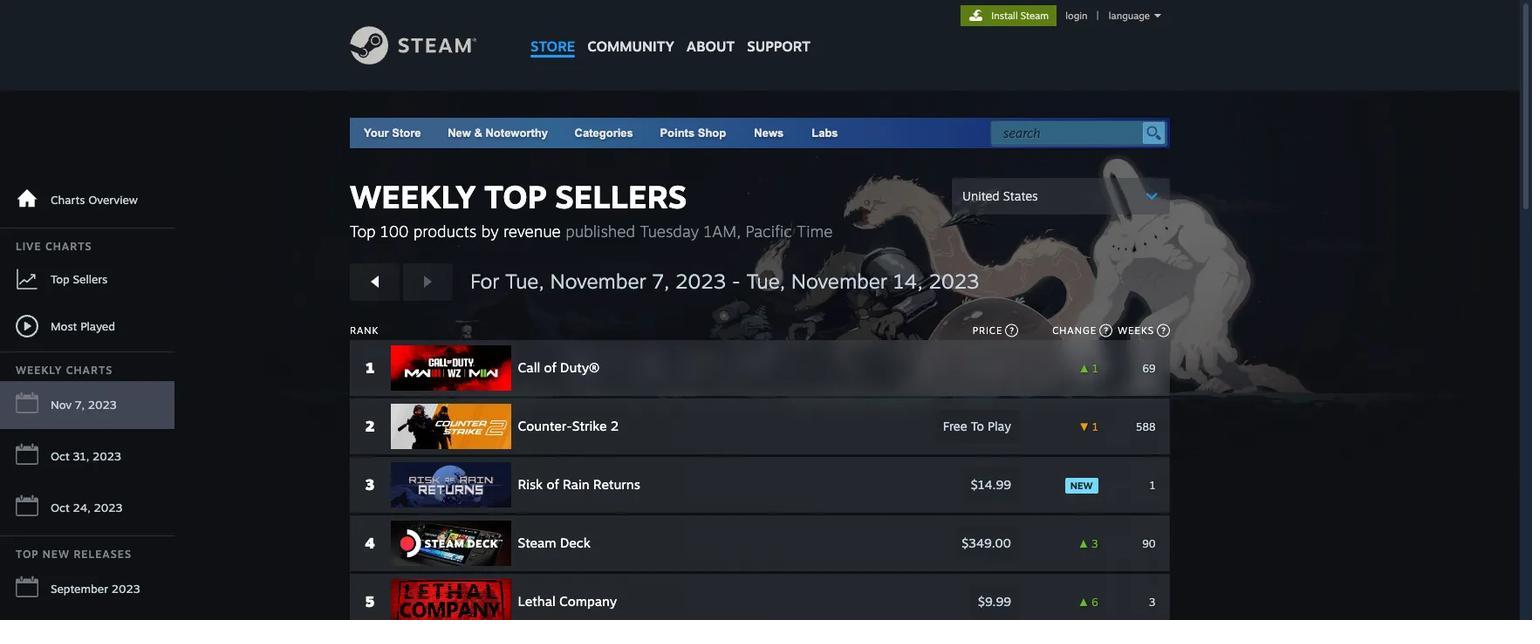 Task type: describe. For each thing, give the bounding box(es) containing it.
$349.00
[[962, 536, 1012, 551]]

deck
[[561, 535, 591, 552]]

▼
[[1080, 420, 1090, 433]]

1 up 90
[[1150, 479, 1156, 492]]

0 horizontal spatial 7,
[[75, 398, 85, 412]]

tuesday
[[640, 222, 699, 241]]

support
[[747, 38, 811, 55]]

0 vertical spatial sellers
[[555, 177, 687, 216]]

1 november from the left
[[550, 269, 647, 294]]

about link
[[681, 0, 741, 59]]

community
[[588, 38, 674, 55]]

top new releases
[[16, 548, 132, 561]]

6
[[1092, 596, 1099, 609]]

top sellers
[[51, 272, 107, 286]]

by
[[481, 222, 499, 241]]

united states
[[963, 189, 1038, 203]]

4
[[365, 534, 375, 552]]

revenue
[[503, 222, 561, 241]]

price
[[973, 325, 1003, 337]]

top for sellers
[[51, 272, 70, 286]]

overview
[[88, 193, 138, 207]]

new for new
[[1071, 480, 1094, 492]]

company
[[560, 593, 618, 610]]

▲ 1
[[1080, 362, 1099, 375]]

oct 24, 2023
[[51, 501, 123, 515]]

5
[[366, 593, 375, 611]]

▲ for 5
[[1079, 596, 1089, 609]]

categories link
[[575, 127, 633, 140]]

2023 left -
[[675, 269, 726, 294]]

lethal
[[518, 593, 556, 610]]

100
[[380, 222, 409, 241]]

1 vertical spatial sellers
[[73, 272, 107, 286]]

top for 100
[[350, 222, 376, 241]]

nov
[[51, 398, 72, 412]]

store
[[531, 38, 575, 55]]

your
[[364, 127, 389, 140]]

call of duty®
[[518, 360, 600, 376]]

top 100 products by revenue published tuesday 1am, pacific time
[[350, 222, 833, 241]]

products
[[413, 222, 477, 241]]

store
[[392, 127, 421, 140]]

releases
[[74, 548, 132, 561]]

steam inside install steam link
[[1021, 10, 1049, 22]]

counter-strike 2
[[518, 418, 619, 435]]

login | language
[[1066, 10, 1150, 22]]

played
[[80, 319, 115, 333]]

2023 right the 14,
[[929, 269, 980, 294]]

weekly charts
[[16, 364, 113, 377]]

united
[[963, 189, 1000, 203]]

steam deck
[[518, 535, 591, 552]]

news link
[[740, 118, 798, 148]]

lethal company
[[518, 593, 618, 610]]

risk of rain returns link
[[391, 463, 896, 508]]

change
[[1053, 325, 1097, 337]]

points shop
[[660, 127, 726, 140]]

▲ for 4
[[1079, 537, 1089, 550]]

september 2023 link
[[0, 566, 175, 614]]

2 horizontal spatial 3
[[1150, 596, 1156, 609]]

shop
[[698, 127, 726, 140]]

states
[[1003, 189, 1038, 203]]

588
[[1137, 420, 1156, 433]]

|
[[1097, 10, 1099, 22]]

top up revenue
[[484, 177, 547, 216]]

duty®
[[561, 360, 600, 376]]

about
[[687, 38, 735, 55]]

1 tue, from the left
[[506, 269, 544, 294]]

-
[[732, 269, 741, 294]]

community link
[[581, 0, 681, 63]]

oct for oct 24, 2023
[[51, 501, 70, 515]]

call of duty® link
[[391, 346, 896, 391]]

lethal company link
[[391, 579, 896, 620]]

new & noteworthy
[[448, 127, 548, 140]]

for
[[470, 269, 500, 294]]

oct 24, 2023 link
[[0, 484, 175, 532]]

31,
[[73, 449, 89, 463]]

returns
[[594, 476, 641, 493]]

counter-strike 2 link
[[391, 404, 896, 449]]

charts for top
[[45, 240, 92, 253]]

of for 3
[[547, 476, 560, 493]]

news
[[754, 127, 784, 140]]

rank
[[350, 325, 379, 337]]

charts overview link
[[0, 176, 175, 224]]

support link
[[741, 0, 817, 59]]

top sellers link
[[0, 257, 175, 301]]

charts overview
[[51, 193, 138, 207]]

labs
[[812, 127, 838, 140]]

steam inside steam deck link
[[518, 535, 557, 552]]

install
[[992, 10, 1018, 22]]

charts for nov
[[66, 364, 113, 377]]

top for new
[[16, 548, 39, 561]]

labs link
[[798, 118, 852, 148]]

september
[[51, 582, 108, 596]]



Task type: locate. For each thing, give the bounding box(es) containing it.
sellers
[[555, 177, 687, 216], [73, 272, 107, 286]]

2023 inside nov 7, 2023 link
[[88, 398, 117, 412]]

charts left the overview
[[51, 193, 85, 207]]

new up september on the left of the page
[[43, 548, 70, 561]]

pacific
[[746, 222, 792, 241]]

charts up top sellers
[[45, 240, 92, 253]]

call
[[518, 360, 541, 376]]

most played
[[51, 319, 115, 333]]

steam right install
[[1021, 10, 1049, 22]]

live
[[16, 240, 42, 253]]

weekly up 100
[[350, 177, 476, 216]]

▲ down 'change'
[[1080, 362, 1090, 375]]

risk
[[518, 476, 543, 493]]

1am,
[[704, 222, 741, 241]]

new for new & noteworthy
[[448, 127, 471, 140]]

1 vertical spatial new
[[1071, 480, 1094, 492]]

risk of rain returns
[[518, 476, 641, 493]]

steam
[[1021, 10, 1049, 22], [518, 535, 557, 552]]

0 horizontal spatial sellers
[[73, 272, 107, 286]]

of right risk
[[547, 476, 560, 493]]

weekly up nov at the bottom left of the page
[[16, 364, 62, 377]]

0 horizontal spatial tue,
[[506, 269, 544, 294]]

$9.99
[[979, 594, 1012, 609]]

weekly for weekly top sellers
[[350, 177, 476, 216]]

0 horizontal spatial new
[[43, 548, 70, 561]]

2023 right 31,
[[93, 449, 121, 463]]

free
[[944, 419, 968, 434]]

top left 100
[[350, 222, 376, 241]]

noteworthy
[[486, 127, 548, 140]]

1 horizontal spatial steam
[[1021, 10, 1049, 22]]

your store
[[364, 127, 421, 140]]

0 horizontal spatial 3
[[366, 476, 375, 494]]

▲ 6
[[1079, 596, 1099, 609]]

1 horizontal spatial 7,
[[652, 269, 670, 294]]

2023 down releases at the bottom left
[[111, 582, 140, 596]]

steam deck link
[[391, 521, 896, 566]]

0 horizontal spatial 2
[[366, 417, 375, 435]]

▲ up ▲ 6
[[1079, 537, 1089, 550]]

your store link
[[364, 127, 421, 140]]

points shop link
[[646, 118, 740, 148]]

top
[[484, 177, 547, 216], [350, 222, 376, 241], [51, 272, 70, 286], [16, 548, 39, 561]]

0 vertical spatial 3
[[366, 476, 375, 494]]

for tue, november 7, 2023 - tue, november 14, 2023
[[470, 269, 980, 294]]

0 vertical spatial ▲
[[1080, 362, 1090, 375]]

2023 inside oct 31, 2023 link
[[93, 449, 121, 463]]

3 right 6
[[1150, 596, 1156, 609]]

$14.99
[[972, 477, 1012, 492]]

most played link
[[0, 305, 175, 348]]

1 horizontal spatial weekly
[[350, 177, 476, 216]]

24,
[[73, 501, 91, 515]]

weekly
[[350, 177, 476, 216], [16, 364, 62, 377]]

steam left deck
[[518, 535, 557, 552]]

3 up 4
[[366, 476, 375, 494]]

oct for oct 31, 2023
[[51, 449, 70, 463]]

2023 inside oct 24, 2023 link
[[94, 501, 123, 515]]

1 horizontal spatial sellers
[[555, 177, 687, 216]]

oct left 31,
[[51, 449, 70, 463]]

new up ▲ 3
[[1071, 480, 1094, 492]]

1 vertical spatial 3
[[1092, 537, 1099, 550]]

november down published
[[550, 269, 647, 294]]

new & noteworthy link
[[448, 127, 548, 140]]

nov 7, 2023 link
[[0, 381, 175, 429]]

nov 7, 2023
[[51, 398, 117, 412]]

3 left 90
[[1092, 537, 1099, 550]]

oct
[[51, 449, 70, 463], [51, 501, 70, 515]]

tue, right -
[[747, 269, 785, 294]]

0 vertical spatial oct
[[51, 449, 70, 463]]

new
[[448, 127, 471, 140], [1071, 480, 1094, 492], [43, 548, 70, 561]]

▲ for 1
[[1080, 362, 1090, 375]]

search text field
[[1004, 122, 1139, 145]]

1 vertical spatial weekly
[[16, 364, 62, 377]]

1 horizontal spatial 2
[[611, 418, 619, 435]]

oct 31, 2023 link
[[0, 433, 175, 481]]

1 down rank
[[366, 359, 375, 377]]

7,
[[652, 269, 670, 294], [75, 398, 85, 412]]

1 horizontal spatial 3
[[1092, 537, 1099, 550]]

live charts
[[16, 240, 92, 253]]

2 november from the left
[[791, 269, 888, 294]]

install steam link
[[961, 5, 1057, 26]]

1 horizontal spatial november
[[791, 269, 888, 294]]

0 vertical spatial weekly
[[350, 177, 476, 216]]

0 horizontal spatial november
[[550, 269, 647, 294]]

▲ left 6
[[1079, 596, 1089, 609]]

2 vertical spatial new
[[43, 548, 70, 561]]

0 vertical spatial new
[[448, 127, 471, 140]]

2023 right 24,
[[94, 501, 123, 515]]

1 vertical spatial ▲
[[1079, 537, 1089, 550]]

of
[[545, 360, 557, 376], [547, 476, 560, 493]]

&
[[474, 127, 482, 140]]

14,
[[894, 269, 923, 294]]

2023
[[675, 269, 726, 294], [929, 269, 980, 294], [88, 398, 117, 412], [93, 449, 121, 463], [94, 501, 123, 515], [111, 582, 140, 596]]

of for 1
[[545, 360, 557, 376]]

counter-
[[518, 418, 573, 435]]

▲ 3
[[1079, 537, 1099, 550]]

2 vertical spatial charts
[[66, 364, 113, 377]]

0 vertical spatial of
[[545, 360, 557, 376]]

0 horizontal spatial steam
[[518, 535, 557, 552]]

7, right nov at the bottom left of the page
[[75, 398, 85, 412]]

3
[[366, 476, 375, 494], [1092, 537, 1099, 550], [1150, 596, 1156, 609]]

1 vertical spatial oct
[[51, 501, 70, 515]]

login
[[1066, 10, 1088, 22]]

90
[[1143, 537, 1156, 550]]

top down live charts
[[51, 272, 70, 286]]

top up september 2023 link
[[16, 548, 39, 561]]

2 vertical spatial ▲
[[1079, 596, 1089, 609]]

oct left 24,
[[51, 501, 70, 515]]

1 right the ▼
[[1093, 420, 1099, 433]]

strike
[[573, 418, 607, 435]]

1 horizontal spatial new
[[448, 127, 471, 140]]

november down the time
[[791, 269, 888, 294]]

language
[[1109, 10, 1150, 22]]

2 tue, from the left
[[747, 269, 785, 294]]

categories
[[575, 127, 633, 140]]

charts up nov 7, 2023
[[66, 364, 113, 377]]

sellers up most played link
[[73, 272, 107, 286]]

0 vertical spatial 7,
[[652, 269, 670, 294]]

2 horizontal spatial new
[[1071, 480, 1094, 492]]

charts
[[51, 193, 85, 207], [45, 240, 92, 253], [66, 364, 113, 377]]

1 oct from the top
[[51, 449, 70, 463]]

weekly top sellers
[[350, 177, 687, 216]]

2 vertical spatial 3
[[1150, 596, 1156, 609]]

most
[[51, 319, 77, 333]]

store link
[[524, 0, 581, 63]]

play
[[988, 419, 1012, 434]]

published
[[566, 222, 635, 241]]

tue,
[[506, 269, 544, 294], [747, 269, 785, 294]]

of right call
[[545, 360, 557, 376]]

of inside call of duty® link
[[545, 360, 557, 376]]

sellers up published
[[555, 177, 687, 216]]

1
[[366, 359, 375, 377], [1093, 362, 1099, 375], [1093, 420, 1099, 433], [1150, 479, 1156, 492]]

1 vertical spatial 7,
[[75, 398, 85, 412]]

install steam
[[992, 10, 1049, 22]]

tue, right for
[[506, 269, 544, 294]]

2023 inside september 2023 link
[[111, 582, 140, 596]]

oct 31, 2023
[[51, 449, 121, 463]]

weekly for weekly charts
[[16, 364, 62, 377]]

1 vertical spatial charts
[[45, 240, 92, 253]]

0 horizontal spatial weekly
[[16, 364, 62, 377]]

1 vertical spatial steam
[[518, 535, 557, 552]]

0 vertical spatial steam
[[1021, 10, 1049, 22]]

1 horizontal spatial tue,
[[747, 269, 785, 294]]

▼ 1
[[1080, 420, 1099, 433]]

weeks
[[1118, 325, 1155, 337]]

2 oct from the top
[[51, 501, 70, 515]]

1 down 'change'
[[1093, 362, 1099, 375]]

free to play
[[944, 419, 1012, 434]]

new left &
[[448, 127, 471, 140]]

2023 right nov at the bottom left of the page
[[88, 398, 117, 412]]

to
[[972, 419, 985, 434]]

0 vertical spatial charts
[[51, 193, 85, 207]]

1 vertical spatial of
[[547, 476, 560, 493]]

of inside risk of rain returns link
[[547, 476, 560, 493]]

september 2023
[[51, 582, 140, 596]]

7, down tuesday
[[652, 269, 670, 294]]

time
[[797, 222, 833, 241]]



Task type: vqa. For each thing, say whether or not it's contained in the screenshot.
the ▲ 58
no



